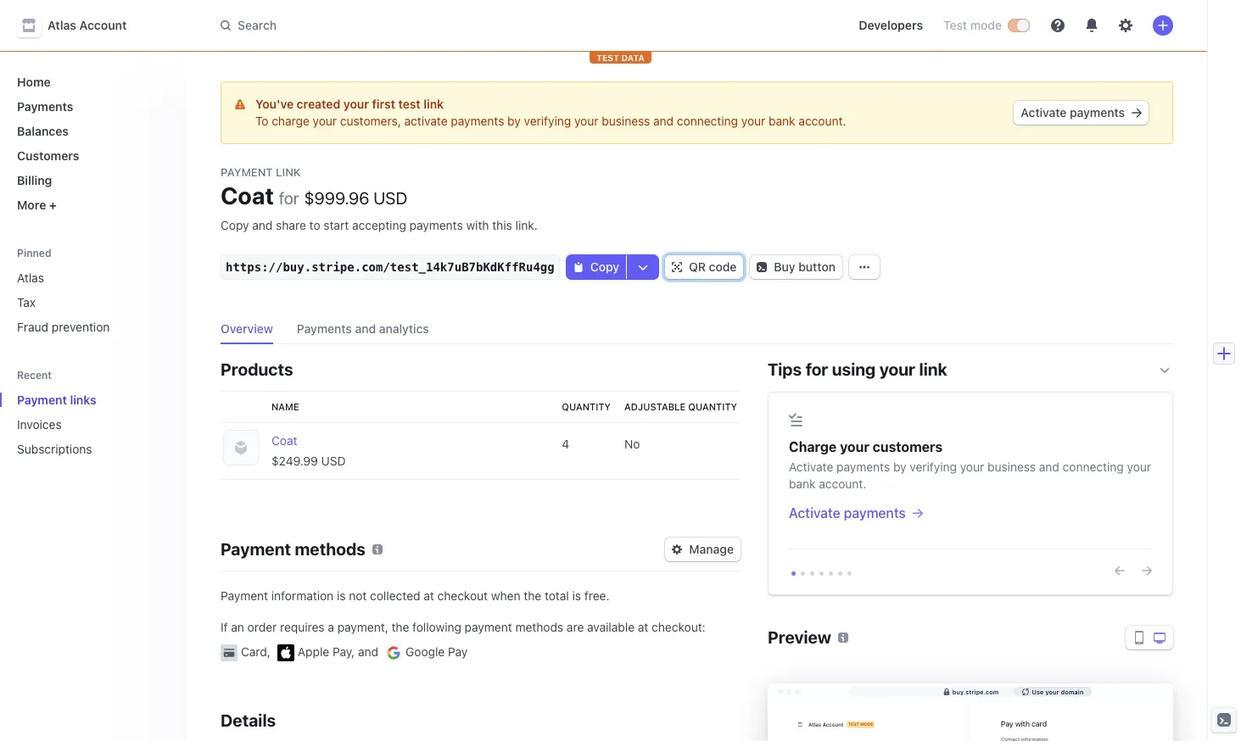 Task type: vqa. For each thing, say whether or not it's contained in the screenshot.
Custom
no



Task type: describe. For each thing, give the bounding box(es) containing it.
account. inside charge your customers activate payments by verifying your business and connecting your bank account.
[[819, 477, 867, 492]]

qr
[[689, 260, 706, 274]]

coat inside payment link coat for $999.96 usd
[[221, 182, 274, 210]]

usd inside coat $249.99 usd
[[321, 454, 346, 469]]

atlas for atlas account
[[48, 18, 76, 32]]

fraud prevention link
[[10, 313, 173, 341]]

with
[[466, 218, 489, 233]]

recent element
[[0, 386, 187, 464]]

atlas link
[[10, 264, 173, 292]]

2 is from the left
[[573, 589, 582, 604]]

atlas account
[[48, 18, 127, 32]]

free.
[[585, 589, 610, 604]]

created
[[297, 97, 341, 111]]

qr code button
[[666, 256, 744, 279]]

payments inside charge your customers activate payments by verifying your business and connecting your bank account.
[[837, 460, 891, 475]]

payment for payment methods
[[221, 540, 291, 559]]

manage
[[690, 542, 734, 557]]

link
[[276, 166, 301, 179]]

total
[[545, 589, 569, 604]]

subscriptions
[[17, 442, 92, 457]]

analytics
[[379, 322, 429, 336]]

qr code
[[689, 260, 737, 274]]

invoices
[[17, 418, 62, 432]]

1 vertical spatial activate payments link
[[789, 503, 1153, 524]]

1 horizontal spatial link
[[920, 360, 948, 379]]

checkout
[[438, 589, 488, 604]]

svg image for manage
[[673, 545, 683, 555]]

pay for google
[[448, 645, 468, 660]]

domain
[[1062, 689, 1084, 696]]

to
[[256, 114, 269, 128]]

Search search field
[[211, 10, 689, 41]]

svg image for activate payments
[[1132, 108, 1143, 118]]

share
[[276, 218, 306, 233]]

developers
[[859, 18, 924, 32]]

coat inside coat $249.99 usd
[[272, 434, 298, 448]]

an
[[231, 621, 244, 635]]

buy button button
[[751, 256, 843, 279]]

products
[[221, 360, 293, 379]]

connecting inside you've created your first test link to charge your customers, activate payments by verifying your business and connecting your bank account.
[[677, 114, 739, 128]]

customers
[[17, 149, 79, 163]]

help image
[[1052, 19, 1065, 32]]

accepting
[[352, 218, 407, 233]]

balances
[[17, 124, 69, 138]]

charge your customers activate payments by verifying your business and connecting your bank account.
[[789, 440, 1152, 492]]

card ,
[[241, 645, 271, 660]]

button
[[799, 260, 836, 274]]

collected
[[370, 589, 421, 604]]

payments and analytics button
[[297, 317, 440, 345]]

buy.stripe.com
[[953, 689, 999, 696]]

are
[[567, 621, 584, 635]]

test
[[399, 97, 421, 111]]

apple
[[298, 645, 330, 660]]

+
[[49, 198, 57, 212]]

manage link
[[666, 538, 741, 562]]

tax
[[17, 295, 36, 310]]

tips for using your link
[[768, 360, 948, 379]]

available
[[588, 621, 635, 635]]

buy
[[775, 260, 796, 274]]

code
[[709, 260, 737, 274]]

prevention
[[52, 320, 110, 334]]

google pay
[[406, 645, 468, 660]]

payment information is not collected at checkout when the total is free.
[[221, 589, 610, 604]]

invoices link
[[10, 411, 149, 439]]

adjustable
[[625, 402, 686, 413]]

this
[[493, 218, 513, 233]]

fraud prevention
[[17, 320, 110, 334]]

svg image for copy
[[574, 262, 584, 273]]

payment for payment information is not collected at checkout when the total is free.
[[221, 589, 268, 604]]

https://buy.stripe.com/test_14k7ub7bkdkffru4gg button
[[226, 259, 555, 276]]

data
[[622, 53, 645, 63]]

svg image for buy button
[[758, 262, 768, 273]]

1 vertical spatial the
[[392, 621, 409, 635]]

payments inside you've created your first test link to charge your customers, activate payments by verifying your business and connecting your bank account.
[[451, 114, 505, 128]]

adjustable quantity
[[625, 402, 738, 413]]

bank inside you've created your first test link to charge your customers, activate payments by verifying your business and connecting your bank account.
[[769, 114, 796, 128]]

overview button
[[221, 317, 283, 345]]

activate payments for bottommost activate payments link
[[789, 506, 906, 521]]

information
[[272, 589, 334, 604]]

1 vertical spatial for
[[806, 360, 829, 379]]

overview
[[221, 322, 273, 336]]

home
[[17, 75, 51, 89]]

atlas account button
[[17, 14, 144, 37]]

0 vertical spatial activate payments link
[[1015, 101, 1149, 125]]

if
[[221, 621, 228, 635]]

payment links link
[[10, 386, 149, 414]]

payment,
[[338, 621, 389, 635]]

subscriptions link
[[10, 435, 149, 464]]

home link
[[10, 68, 173, 96]]

google
[[406, 645, 445, 660]]

recent navigation links element
[[0, 368, 187, 464]]

use
[[1033, 689, 1044, 696]]

$249.99
[[272, 454, 318, 469]]

more
[[17, 198, 46, 212]]

fraud
[[17, 320, 48, 334]]

link inside you've created your first test link to charge your customers, activate payments by verifying your business and connecting your bank account.
[[424, 97, 444, 111]]

payment for payment links
[[17, 393, 67, 407]]

start
[[324, 218, 349, 233]]

requires
[[280, 621, 325, 635]]

billing
[[17, 173, 52, 188]]

copy for copy and share to start accepting payments with this link.
[[221, 218, 249, 233]]



Task type: locate. For each thing, give the bounding box(es) containing it.
0 vertical spatial account.
[[799, 114, 847, 128]]

settings image
[[1120, 19, 1133, 32]]

copy button
[[567, 256, 627, 279]]

payment inside recent element
[[17, 393, 67, 407]]

1 vertical spatial methods
[[516, 621, 564, 635]]

1 horizontal spatial ,
[[352, 645, 355, 660]]

notifications image
[[1086, 19, 1099, 32]]

0 vertical spatial usd
[[374, 188, 408, 208]]

0 vertical spatial coat
[[221, 182, 274, 210]]

0 horizontal spatial quantity
[[562, 402, 611, 413]]

1 vertical spatial link
[[920, 360, 948, 379]]

charge
[[789, 440, 837, 455]]

svg image
[[638, 262, 649, 273], [758, 262, 768, 273], [673, 545, 683, 555]]

activate
[[1022, 105, 1067, 120], [789, 460, 834, 475], [789, 506, 841, 521]]

1 vertical spatial activate
[[789, 460, 834, 475]]

by
[[508, 114, 521, 128], [894, 460, 907, 475]]

1 horizontal spatial svg image
[[673, 545, 683, 555]]

no
[[625, 437, 640, 452]]

1 horizontal spatial payments
[[297, 322, 352, 336]]

0 vertical spatial activate
[[1022, 105, 1067, 120]]

1 vertical spatial activate payments
[[789, 506, 906, 521]]

atlas left account
[[48, 18, 76, 32]]

payment for payment link coat for $999.96 usd
[[221, 166, 273, 179]]

activate for bottommost activate payments link
[[789, 506, 841, 521]]

activate inside charge your customers activate payments by verifying your business and connecting your bank account.
[[789, 460, 834, 475]]

1 horizontal spatial for
[[806, 360, 829, 379]]

quantity up 4
[[562, 402, 611, 413]]

payments inside button
[[297, 322, 352, 336]]

1 horizontal spatial pay
[[448, 645, 468, 660]]

payments for payments
[[17, 99, 73, 114]]

0 horizontal spatial methods
[[295, 540, 366, 559]]

usd
[[374, 188, 408, 208], [321, 454, 346, 469]]

first
[[372, 97, 396, 111]]

tax link
[[10, 289, 173, 317]]

coat $249.99 usd
[[272, 434, 346, 469]]

svg image inside copy button
[[574, 262, 584, 273]]

1 horizontal spatial is
[[573, 589, 582, 604]]

atlas
[[48, 18, 76, 32], [17, 271, 44, 285]]

business inside you've created your first test link to charge your customers, activate payments by verifying your business and connecting your bank account.
[[602, 114, 651, 128]]

1 vertical spatial copy
[[591, 260, 620, 274]]

1 horizontal spatial business
[[988, 460, 1037, 475]]

at
[[424, 589, 434, 604], [638, 621, 649, 635]]

0 vertical spatial the
[[524, 589, 542, 604]]

usd up accepting
[[374, 188, 408, 208]]

if an order requires a payment, the following payment methods are available at checkout:
[[221, 621, 706, 635]]

svg image left buy
[[758, 262, 768, 273]]

payment
[[221, 166, 273, 179], [17, 393, 67, 407], [221, 540, 291, 559], [221, 589, 268, 604]]

0 horizontal spatial link
[[424, 97, 444, 111]]

payments and analytics
[[297, 322, 429, 336]]

developers link
[[853, 12, 930, 39]]

1 vertical spatial verifying
[[910, 460, 958, 475]]

pay down if an order requires a payment, the following payment methods are available at checkout:
[[448, 645, 468, 660]]

1 pay from the left
[[333, 645, 352, 660]]

methods up information
[[295, 540, 366, 559]]

bank inside charge your customers activate payments by verifying your business and connecting your bank account.
[[789, 477, 816, 492]]

0 vertical spatial methods
[[295, 540, 366, 559]]

is
[[337, 589, 346, 604], [573, 589, 582, 604]]

0 horizontal spatial by
[[508, 114, 521, 128]]

for inside payment link coat for $999.96 usd
[[279, 188, 299, 208]]

1 vertical spatial atlas
[[17, 271, 44, 285]]

test data
[[597, 53, 645, 63]]

billing link
[[10, 166, 173, 194]]

copy
[[221, 218, 249, 233], [591, 260, 620, 274]]

svg image
[[1132, 108, 1143, 118], [574, 262, 584, 273], [672, 262, 683, 273], [860, 262, 870, 273]]

1 horizontal spatial connecting
[[1063, 460, 1125, 475]]

0 vertical spatial business
[[602, 114, 651, 128]]

quantity
[[562, 402, 611, 413], [689, 402, 738, 413]]

0 vertical spatial link
[[424, 97, 444, 111]]

copy for copy
[[591, 260, 620, 274]]

2 pay from the left
[[448, 645, 468, 660]]

0 horizontal spatial payments
[[17, 99, 73, 114]]

1 horizontal spatial at
[[638, 621, 649, 635]]

payment links
[[17, 393, 96, 407]]

is right the total
[[573, 589, 582, 604]]

balances link
[[10, 117, 173, 145]]

charge
[[272, 114, 310, 128]]

1 vertical spatial usd
[[321, 454, 346, 469]]

0 horizontal spatial verifying
[[524, 114, 571, 128]]

activate payments for the top activate payments link
[[1022, 105, 1126, 120]]

customers
[[873, 440, 943, 455]]

1 quantity from the left
[[562, 402, 611, 413]]

1 vertical spatial connecting
[[1063, 460, 1125, 475]]

4
[[562, 437, 570, 452]]

atlas for atlas
[[17, 271, 44, 285]]

1 vertical spatial payments
[[297, 322, 352, 336]]

by inside you've created your first test link to charge your customers, activate payments by verifying your business and connecting your bank account.
[[508, 114, 521, 128]]

0 vertical spatial activate payments
[[1022, 105, 1126, 120]]

1 horizontal spatial methods
[[516, 621, 564, 635]]

mode
[[971, 18, 1003, 32]]

0 horizontal spatial pay
[[333, 645, 352, 660]]

at right available
[[638, 621, 649, 635]]

bank
[[769, 114, 796, 128], [789, 477, 816, 492]]

pinned
[[17, 247, 51, 260]]

svg image right copy button
[[638, 262, 649, 273]]

payment methods
[[221, 540, 366, 559]]

and inside button
[[355, 322, 376, 336]]

payments up balances
[[17, 99, 73, 114]]

0 vertical spatial at
[[424, 589, 434, 604]]

0 horizontal spatial usd
[[321, 454, 346, 469]]

payment
[[465, 621, 512, 635]]

1 horizontal spatial verifying
[[910, 460, 958, 475]]

and
[[654, 114, 674, 128], [252, 218, 273, 233], [355, 322, 376, 336], [1040, 460, 1060, 475], [358, 645, 379, 660]]

0 horizontal spatial for
[[279, 188, 299, 208]]

1 vertical spatial by
[[894, 460, 907, 475]]

for
[[279, 188, 299, 208], [806, 360, 829, 379]]

1 is from the left
[[337, 589, 346, 604]]

apple pay , and
[[298, 645, 379, 660]]

account
[[79, 18, 127, 32]]

test mode
[[944, 18, 1003, 32]]

by inside charge your customers activate payments by verifying your business and connecting your bank account.
[[894, 460, 907, 475]]

1 horizontal spatial by
[[894, 460, 907, 475]]

payment left link
[[221, 166, 273, 179]]

0 vertical spatial by
[[508, 114, 521, 128]]

methods left 'are'
[[516, 621, 564, 635]]

tips
[[768, 360, 802, 379]]

atlas inside pinned element
[[17, 271, 44, 285]]

following
[[413, 621, 462, 635]]

your
[[344, 97, 369, 111], [313, 114, 337, 128], [575, 114, 599, 128], [742, 114, 766, 128], [880, 360, 916, 379], [840, 440, 870, 455], [961, 460, 985, 475], [1128, 460, 1152, 475], [1046, 689, 1060, 696]]

1 vertical spatial account.
[[819, 477, 867, 492]]

1 , from the left
[[267, 645, 271, 660]]

1 vertical spatial bank
[[789, 477, 816, 492]]

is left not
[[337, 589, 346, 604]]

link up 'activate'
[[424, 97, 444, 111]]

0 vertical spatial verifying
[[524, 114, 571, 128]]

pay down the a
[[333, 645, 352, 660]]

using
[[832, 360, 876, 379]]

details
[[221, 711, 276, 731]]

activate for the top activate payments link
[[1022, 105, 1067, 120]]

business inside charge your customers activate payments by verifying your business and connecting your bank account.
[[988, 460, 1037, 475]]

svg image left manage
[[673, 545, 683, 555]]

use your domain
[[1033, 689, 1084, 696]]

, down order at the bottom left of the page
[[267, 645, 271, 660]]

pinned element
[[10, 264, 173, 341]]

1 vertical spatial at
[[638, 621, 649, 635]]

connecting
[[677, 114, 739, 128], [1063, 460, 1125, 475]]

your inside button
[[1046, 689, 1060, 696]]

0 vertical spatial for
[[279, 188, 299, 208]]

to
[[310, 218, 321, 233]]

0 vertical spatial copy
[[221, 218, 249, 233]]

account. inside you've created your first test link to charge your customers, activate payments by verifying your business and connecting your bank account.
[[799, 114, 847, 128]]

0 horizontal spatial connecting
[[677, 114, 739, 128]]

1 horizontal spatial quantity
[[689, 402, 738, 413]]

payment link coat for $999.96 usd
[[221, 166, 408, 210]]

core navigation links element
[[10, 68, 173, 219]]

payments inside core navigation links element
[[17, 99, 73, 114]]

activate
[[405, 114, 448, 128]]

0 horizontal spatial svg image
[[638, 262, 649, 273]]

copy and share to start accepting payments with this link.
[[221, 218, 538, 233]]

,
[[267, 645, 271, 660], [352, 645, 355, 660]]

verifying inside charge your customers activate payments by verifying your business and connecting your bank account.
[[910, 460, 958, 475]]

usd right $249.99
[[321, 454, 346, 469]]

account.
[[799, 114, 847, 128], [819, 477, 867, 492]]

$999.96
[[304, 188, 370, 208]]

buy button
[[775, 260, 836, 274]]

payments right overview button
[[297, 322, 352, 336]]

1 horizontal spatial copy
[[591, 260, 620, 274]]

svg image inside manage link
[[673, 545, 683, 555]]

2 , from the left
[[352, 645, 355, 660]]

payment up an
[[221, 589, 268, 604]]

0 horizontal spatial ,
[[267, 645, 271, 660]]

for right tips
[[806, 360, 829, 379]]

Search text field
[[211, 10, 689, 41]]

coat up $249.99
[[272, 434, 298, 448]]

0 vertical spatial payments
[[17, 99, 73, 114]]

pinned navigation links element
[[10, 246, 173, 341]]

link
[[424, 97, 444, 111], [920, 360, 948, 379]]

svg image inside buy button button
[[758, 262, 768, 273]]

1 horizontal spatial atlas
[[48, 18, 76, 32]]

svg image inside qr code button
[[672, 262, 683, 273]]

coat
[[221, 182, 274, 210], [272, 434, 298, 448]]

tab list containing overview
[[221, 317, 1174, 345]]

methods
[[295, 540, 366, 559], [516, 621, 564, 635]]

more +
[[17, 198, 57, 212]]

a
[[328, 621, 334, 635]]

activate payments
[[1022, 105, 1126, 120], [789, 506, 906, 521]]

https://buy.stripe.com/test_14k7ub7bkdkffru4gg
[[226, 261, 555, 274]]

name
[[272, 402, 299, 413]]

for down link
[[279, 188, 299, 208]]

tab list
[[221, 317, 1174, 345]]

payment inside payment link coat for $999.96 usd
[[221, 166, 273, 179]]

test
[[597, 53, 620, 63]]

0 horizontal spatial activate payments
[[789, 506, 906, 521]]

0 horizontal spatial atlas
[[17, 271, 44, 285]]

payment up information
[[221, 540, 291, 559]]

payments for payments and analytics
[[297, 322, 352, 336]]

svg image inside activate payments link
[[1132, 108, 1143, 118]]

pay for apple
[[333, 645, 352, 660]]

svg image for qr code
[[672, 262, 683, 273]]

you've
[[256, 97, 294, 111]]

0 horizontal spatial copy
[[221, 218, 249, 233]]

payment up invoices
[[17, 393, 67, 407]]

1 horizontal spatial usd
[[374, 188, 408, 208]]

2 vertical spatial activate
[[789, 506, 841, 521]]

not
[[349, 589, 367, 604]]

test
[[944, 18, 968, 32]]

at up the 'following'
[[424, 589, 434, 604]]

1 vertical spatial business
[[988, 460, 1037, 475]]

links
[[70, 393, 96, 407]]

the left the total
[[524, 589, 542, 604]]

you've created your first test link to charge your customers, activate payments by verifying your business and connecting your bank account.
[[256, 97, 847, 128]]

connecting inside charge your customers activate payments by verifying your business and connecting your bank account.
[[1063, 460, 1125, 475]]

and inside charge your customers activate payments by verifying your business and connecting your bank account.
[[1040, 460, 1060, 475]]

1 vertical spatial coat
[[272, 434, 298, 448]]

1 horizontal spatial the
[[524, 589, 542, 604]]

copy inside button
[[591, 260, 620, 274]]

0 vertical spatial connecting
[[677, 114, 739, 128]]

payments
[[17, 99, 73, 114], [297, 322, 352, 336]]

verifying inside you've created your first test link to charge your customers, activate payments by verifying your business and connecting your bank account.
[[524, 114, 571, 128]]

0 vertical spatial atlas
[[48, 18, 76, 32]]

0 horizontal spatial is
[[337, 589, 346, 604]]

0 horizontal spatial the
[[392, 621, 409, 635]]

usd inside payment link coat for $999.96 usd
[[374, 188, 408, 208]]

2 quantity from the left
[[689, 402, 738, 413]]

coat down to
[[221, 182, 274, 210]]

link right using
[[920, 360, 948, 379]]

the down collected
[[392, 621, 409, 635]]

quantity right "adjustable"
[[689, 402, 738, 413]]

2 horizontal spatial svg image
[[758, 262, 768, 273]]

, down payment, on the left of page
[[352, 645, 355, 660]]

and inside you've created your first test link to charge your customers, activate payments by verifying your business and connecting your bank account.
[[654, 114, 674, 128]]

atlas inside button
[[48, 18, 76, 32]]

atlas down pinned
[[17, 271, 44, 285]]

0 horizontal spatial at
[[424, 589, 434, 604]]

0 horizontal spatial business
[[602, 114, 651, 128]]

payments
[[1071, 105, 1126, 120], [451, 114, 505, 128], [410, 218, 463, 233], [837, 460, 891, 475], [844, 506, 906, 521]]

1 horizontal spatial activate payments
[[1022, 105, 1126, 120]]

use your domain button
[[1015, 688, 1093, 697]]

0 vertical spatial bank
[[769, 114, 796, 128]]

order
[[248, 621, 277, 635]]

when
[[491, 589, 521, 604]]

card
[[241, 645, 267, 660]]



